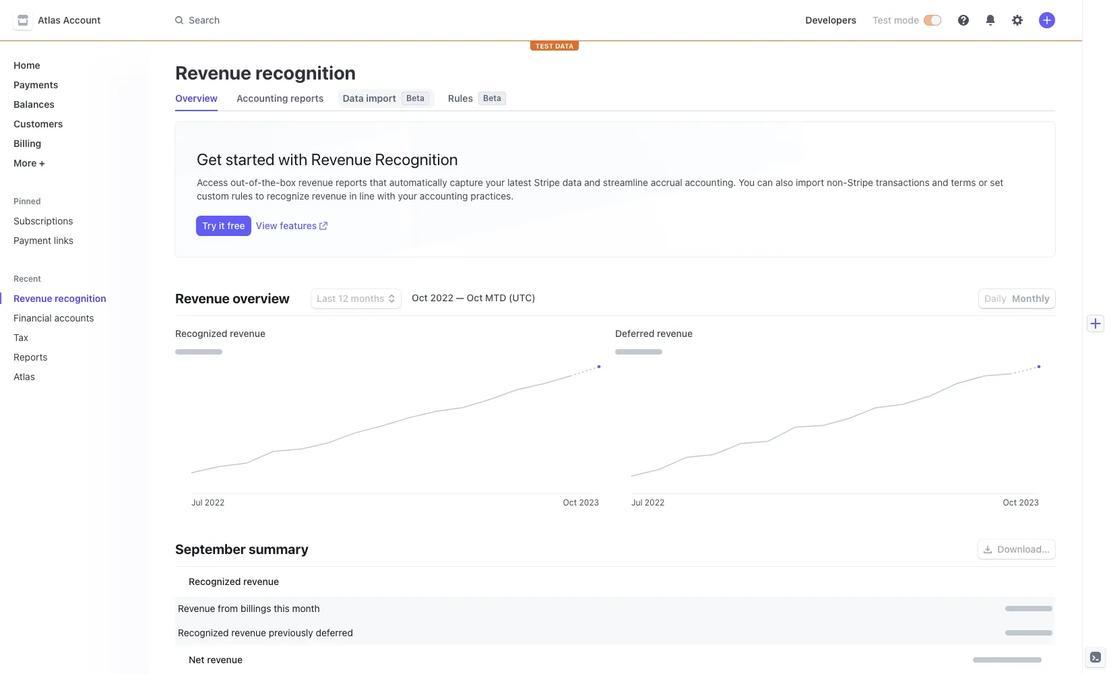 Task type: vqa. For each thing, say whether or not it's contained in the screenshot.
left 'test'
no



Task type: locate. For each thing, give the bounding box(es) containing it.
0 horizontal spatial import
[[366, 92, 396, 104]]

custom
[[197, 190, 229, 202]]

recognized revenue previously deferred row
[[175, 621, 1056, 645]]

0 horizontal spatial reports
[[291, 92, 324, 104]]

revenue down overview
[[230, 328, 266, 339]]

1 horizontal spatial recognition
[[256, 61, 356, 84]]

1 horizontal spatial reports
[[336, 177, 367, 188]]

stripe left data
[[534, 177, 560, 188]]

accounting reports
[[237, 92, 324, 104]]

1 vertical spatial atlas
[[13, 371, 35, 382]]

more
[[13, 157, 37, 169]]

revenue left in
[[312, 190, 347, 202]]

and right data
[[585, 177, 601, 188]]

transactions
[[876, 177, 930, 188]]

recent navigation links element
[[0, 273, 148, 388]]

recognition up the accounting reports
[[256, 61, 356, 84]]

september summary
[[175, 541, 309, 557]]

payments link
[[8, 73, 138, 96]]

previously
[[269, 627, 313, 639]]

monthly button
[[1013, 293, 1051, 304]]

1 oct 2023 from the left
[[563, 498, 599, 508]]

cell inside recognized revenue previously deferred row
[[619, 626, 1053, 640]]

cell for this
[[619, 602, 1053, 616]]

0 horizontal spatial atlas
[[13, 371, 35, 382]]

overview link
[[170, 89, 223, 108]]

revenue up financial
[[13, 293, 52, 304]]

0 vertical spatial cell
[[619, 602, 1053, 616]]

your down "automatically"
[[398, 190, 417, 202]]

revenue up billings
[[243, 576, 279, 587]]

2 2023 from the left
[[1020, 498, 1040, 508]]

beta inside data import tab
[[407, 93, 425, 103]]

1 horizontal spatial atlas
[[38, 14, 61, 26]]

with inside access out-of-the-box revenue reports that automatically capture your latest stripe data and streamline accrual accounting. you can also import non-stripe transactions and terms or set custom rules to recognize revenue in line with your accounting practices.
[[377, 190, 396, 202]]

accrual
[[651, 177, 683, 188]]

box
[[280, 177, 296, 188]]

cell inside net revenue row
[[619, 653, 1042, 667]]

2 vertical spatial recognized
[[178, 627, 229, 639]]

2 and from the left
[[933, 177, 949, 188]]

revenue right deferred
[[658, 328, 693, 339]]

1 beta from the left
[[407, 93, 425, 103]]

revenue left from
[[178, 603, 215, 614]]

0 vertical spatial import
[[366, 92, 396, 104]]

0 vertical spatial reports
[[291, 92, 324, 104]]

settings image
[[1013, 15, 1024, 26]]

1 horizontal spatial 2022
[[431, 292, 454, 303]]

atlas inside 'atlas' link
[[13, 371, 35, 382]]

3 cell from the top
[[619, 653, 1042, 667]]

payment links
[[13, 235, 73, 246]]

revenue down revenue from billings this month in the bottom of the page
[[232, 627, 266, 639]]

1 horizontal spatial stripe
[[848, 177, 874, 188]]

atlas left account
[[38, 14, 61, 26]]

atlas for atlas account
[[38, 14, 61, 26]]

stripe left transactions
[[848, 177, 874, 188]]

revenue
[[175, 61, 252, 84], [311, 150, 372, 169], [175, 291, 230, 306], [13, 293, 52, 304], [178, 603, 215, 614]]

and left terms
[[933, 177, 949, 188]]

pinned navigation links element
[[8, 196, 138, 252]]

cell
[[619, 602, 1053, 616], [619, 626, 1053, 640], [619, 653, 1042, 667]]

try it free
[[202, 220, 245, 231]]

out-
[[231, 177, 249, 188]]

1 vertical spatial recognized revenue
[[189, 576, 279, 587]]

0 vertical spatial atlas
[[38, 14, 61, 26]]

reports link
[[8, 346, 119, 368]]

rules
[[448, 92, 473, 104]]

recognized inside row
[[178, 627, 229, 639]]

revenue recognition
[[175, 61, 356, 84], [13, 293, 106, 304]]

2 beta from the left
[[484, 93, 502, 103]]

1 horizontal spatial jul 2022
[[632, 498, 665, 508]]

0 horizontal spatial beta
[[407, 93, 425, 103]]

your up practices.
[[486, 177, 505, 188]]

recognize
[[267, 190, 310, 202]]

1 vertical spatial with
[[377, 190, 396, 202]]

recognition
[[256, 61, 356, 84], [55, 293, 106, 304]]

more +
[[13, 157, 45, 169]]

beta for data import
[[407, 93, 425, 103]]

1 jul 2022 from the left
[[192, 498, 225, 508]]

accounting
[[237, 92, 288, 104]]

1 2023 from the left
[[580, 498, 599, 508]]

2 vertical spatial cell
[[619, 653, 1042, 667]]

1 vertical spatial recognized
[[189, 576, 241, 587]]

oct 2023 for deferred revenue
[[1004, 498, 1040, 508]]

0 horizontal spatial 2022
[[205, 498, 225, 508]]

recognized up from
[[189, 576, 241, 587]]

2 cell from the top
[[619, 626, 1053, 640]]

2022 for recognized revenue
[[205, 498, 225, 508]]

recognized
[[175, 328, 228, 339], [189, 576, 241, 587], [178, 627, 229, 639]]

oct 2023
[[563, 498, 599, 508], [1004, 498, 1040, 508]]

grid containing recognized revenue
[[175, 567, 1056, 674]]

cell inside revenue from billings this month row
[[619, 602, 1053, 616]]

0 vertical spatial with
[[279, 150, 308, 169]]

view features
[[256, 220, 317, 231]]

of-
[[249, 177, 262, 188]]

1 horizontal spatial import
[[796, 177, 825, 188]]

the-
[[262, 177, 280, 188]]

1 horizontal spatial with
[[377, 190, 396, 202]]

cell for deferred
[[619, 626, 1053, 640]]

0 vertical spatial your
[[486, 177, 505, 188]]

get started with revenue recognition
[[197, 150, 458, 169]]

1 horizontal spatial beta
[[484, 93, 502, 103]]

import right also
[[796, 177, 825, 188]]

1 vertical spatial cell
[[619, 626, 1053, 640]]

automatically
[[390, 177, 448, 188]]

oct 2022 — oct mtd (utc)
[[412, 292, 536, 303]]

1 horizontal spatial oct 2023
[[1004, 498, 1040, 508]]

2 jul from the left
[[632, 498, 643, 508]]

account
[[63, 14, 101, 26]]

0 horizontal spatial oct 2023
[[563, 498, 599, 508]]

home link
[[8, 54, 138, 76]]

recognized revenue up from
[[189, 576, 279, 587]]

tab list
[[170, 86, 1056, 111]]

balances
[[13, 98, 55, 110]]

1 horizontal spatial 2023
[[1020, 498, 1040, 508]]

this
[[274, 603, 290, 614]]

1 horizontal spatial jul
[[632, 498, 643, 508]]

1 vertical spatial import
[[796, 177, 825, 188]]

with down that on the left
[[377, 190, 396, 202]]

accounts
[[54, 312, 94, 324]]

beta left rules
[[407, 93, 425, 103]]

2 horizontal spatial 2022
[[645, 498, 665, 508]]

jul for deferred
[[632, 498, 643, 508]]

get
[[197, 150, 222, 169]]

tab list containing overview
[[170, 86, 1056, 111]]

or
[[979, 177, 988, 188]]

0 horizontal spatial jul
[[192, 498, 203, 508]]

data
[[563, 177, 582, 188]]

beta for rules
[[484, 93, 502, 103]]

1 horizontal spatial figure
[[632, 367, 1040, 494]]

tax
[[13, 332, 28, 343]]

reports right accounting on the top
[[291, 92, 324, 104]]

help image
[[959, 15, 970, 26]]

revenue recognition up accounting on the top
[[175, 61, 356, 84]]

data import
[[343, 92, 396, 104]]

grid
[[175, 567, 1056, 674]]

0 vertical spatial recognition
[[256, 61, 356, 84]]

links
[[54, 235, 73, 246]]

atlas down reports
[[13, 371, 35, 382]]

0 vertical spatial revenue recognition
[[175, 61, 356, 84]]

1 cell from the top
[[619, 602, 1053, 616]]

figure
[[192, 367, 599, 494], [632, 367, 1040, 494]]

jul 2022
[[192, 498, 225, 508], [632, 498, 665, 508]]

view
[[256, 220, 278, 231]]

1 vertical spatial recognition
[[55, 293, 106, 304]]

0 horizontal spatial jul 2022
[[192, 498, 225, 508]]

revenue recognition inside recent element
[[13, 293, 106, 304]]

recognized revenue down revenue overview at the left top of the page
[[175, 328, 266, 339]]

atlas inside atlas account button
[[38, 14, 61, 26]]

pinned
[[13, 196, 41, 206]]

payment
[[13, 235, 51, 246]]

recognized down revenue overview at the left top of the page
[[175, 328, 228, 339]]

reports inside access out-of-the-box revenue reports that automatically capture your latest stripe data and streamline accrual accounting. you can also import non-stripe transactions and terms or set custom rules to recognize revenue in line with your accounting practices.
[[336, 177, 367, 188]]

deferred
[[316, 627, 353, 639]]

revenue recognition up financial accounts link at the top left of the page
[[13, 293, 106, 304]]

0 horizontal spatial recognition
[[55, 293, 106, 304]]

daily monthly
[[985, 293, 1051, 304]]

free
[[227, 220, 245, 231]]

1 figure from the left
[[192, 367, 599, 494]]

you
[[739, 177, 755, 188]]

reports up in
[[336, 177, 367, 188]]

with up box
[[279, 150, 308, 169]]

1 jul from the left
[[192, 498, 203, 508]]

+
[[39, 157, 45, 169]]

recognized revenue
[[175, 328, 266, 339], [189, 576, 279, 587]]

1 vertical spatial revenue recognition
[[13, 293, 106, 304]]

0 horizontal spatial 2023
[[580, 498, 599, 508]]

1 vertical spatial your
[[398, 190, 417, 202]]

summary
[[249, 541, 309, 557]]

jul
[[192, 498, 203, 508], [632, 498, 643, 508]]

recognized up net
[[178, 627, 229, 639]]

1 vertical spatial reports
[[336, 177, 367, 188]]

import right data
[[366, 92, 396, 104]]

1 horizontal spatial and
[[933, 177, 949, 188]]

revenue right net
[[207, 654, 243, 666]]

developers link
[[801, 9, 862, 31]]

0 horizontal spatial and
[[585, 177, 601, 188]]

2023
[[580, 498, 599, 508], [1020, 498, 1040, 508]]

oct
[[412, 292, 428, 303], [467, 292, 483, 303], [563, 498, 577, 508], [1004, 498, 1018, 508]]

0 horizontal spatial revenue recognition
[[13, 293, 106, 304]]

1 stripe from the left
[[534, 177, 560, 188]]

terms
[[952, 177, 977, 188]]

balances link
[[8, 93, 138, 115]]

jul 2022 for deferred
[[632, 498, 665, 508]]

that
[[370, 177, 387, 188]]

started
[[226, 150, 275, 169]]

also
[[776, 177, 794, 188]]

mtd
[[486, 292, 507, 303]]

2 oct 2023 from the left
[[1004, 498, 1040, 508]]

with
[[279, 150, 308, 169], [377, 190, 396, 202]]

2 jul 2022 from the left
[[632, 498, 665, 508]]

1 and from the left
[[585, 177, 601, 188]]

0 horizontal spatial stripe
[[534, 177, 560, 188]]

atlas
[[38, 14, 61, 26], [13, 371, 35, 382]]

recognition
[[375, 150, 458, 169]]

0 horizontal spatial figure
[[192, 367, 599, 494]]

recognition up accounts
[[55, 293, 106, 304]]

beta right rules
[[484, 93, 502, 103]]

revenue
[[299, 177, 333, 188], [312, 190, 347, 202], [230, 328, 266, 339], [658, 328, 693, 339], [243, 576, 279, 587], [232, 627, 266, 639], [207, 654, 243, 666]]

2 figure from the left
[[632, 367, 1040, 494]]

subscriptions link
[[8, 210, 138, 232]]

revenue up in
[[311, 150, 372, 169]]

accounting reports link
[[231, 89, 329, 108]]

financial accounts link
[[8, 307, 119, 329]]



Task type: describe. For each thing, give the bounding box(es) containing it.
rules
[[232, 190, 253, 202]]

0 horizontal spatial with
[[279, 150, 308, 169]]

1 horizontal spatial revenue recognition
[[175, 61, 356, 84]]

2 stripe from the left
[[848, 177, 874, 188]]

2022 for deferred revenue
[[645, 498, 665, 508]]

—
[[456, 292, 465, 303]]

jul 2022 for recognized
[[192, 498, 225, 508]]

access
[[197, 177, 228, 188]]

recent
[[13, 274, 41, 284]]

recognized revenue previously deferred
[[178, 627, 353, 639]]

deferred revenue
[[616, 328, 693, 339]]

0 horizontal spatial your
[[398, 190, 417, 202]]

access out-of-the-box revenue reports that automatically capture your latest stripe data and streamline accrual accounting. you can also import non-stripe transactions and terms or set custom rules to recognize revenue in line with your accounting practices.
[[197, 177, 1004, 202]]

recent element
[[0, 287, 148, 388]]

download…
[[998, 543, 1051, 555]]

it
[[219, 220, 225, 231]]

latest
[[508, 177, 532, 188]]

1 horizontal spatial your
[[486, 177, 505, 188]]

line
[[360, 190, 375, 202]]

figure for recognized revenue
[[192, 367, 599, 494]]

test
[[536, 42, 554, 50]]

overview
[[233, 291, 290, 306]]

accounting.
[[686, 177, 737, 188]]

mode
[[895, 14, 920, 26]]

recognized for cell inside the recognized revenue previously deferred row
[[178, 627, 229, 639]]

can
[[758, 177, 774, 188]]

streamline
[[603, 177, 649, 188]]

jul for recognized
[[192, 498, 203, 508]]

revenue from billings this month row
[[175, 597, 1056, 621]]

reports
[[13, 351, 48, 363]]

oct 2023 for recognized revenue
[[563, 498, 599, 508]]

billing
[[13, 138, 41, 149]]

revenue inside recent element
[[13, 293, 52, 304]]

overview
[[175, 92, 218, 104]]

revenue recognition link
[[8, 287, 119, 310]]

home
[[13, 59, 40, 71]]

test data
[[536, 42, 574, 50]]

test
[[873, 14, 892, 26]]

net
[[189, 654, 205, 666]]

svg image
[[985, 546, 993, 554]]

features
[[280, 220, 317, 231]]

0 vertical spatial recognized revenue
[[175, 328, 266, 339]]

Search search field
[[167, 8, 548, 33]]

figure for deferred revenue
[[632, 367, 1040, 494]]

2023 for recognized revenue
[[580, 498, 599, 508]]

search
[[189, 14, 220, 26]]

data import tab
[[337, 86, 435, 111]]

daily
[[985, 293, 1007, 304]]

revenue from billings this month
[[178, 603, 320, 614]]

net revenue row
[[175, 645, 1056, 674]]

customers
[[13, 118, 63, 129]]

financial
[[13, 312, 52, 324]]

try it free button
[[197, 216, 251, 235]]

payment links link
[[8, 229, 138, 252]]

atlas for atlas
[[13, 371, 35, 382]]

data
[[343, 92, 364, 104]]

recognition inside recent element
[[55, 293, 106, 304]]

recognized for revenue from billings this month row
[[189, 576, 241, 587]]

atlas account
[[38, 14, 101, 26]]

month
[[292, 603, 320, 614]]

download… button
[[979, 540, 1056, 559]]

developers
[[806, 14, 857, 26]]

to
[[256, 190, 264, 202]]

capture
[[450, 177, 483, 188]]

0 vertical spatial recognized
[[175, 328, 228, 339]]

Search text field
[[167, 8, 548, 33]]

2023 for deferred revenue
[[1020, 498, 1040, 508]]

import inside access out-of-the-box revenue reports that automatically capture your latest stripe data and streamline accrual accounting. you can also import non-stripe transactions and terms or set custom rules to recognize revenue in line with your accounting practices.
[[796, 177, 825, 188]]

non-
[[827, 177, 848, 188]]

revenue left overview
[[175, 291, 230, 306]]

financial accounts
[[13, 312, 94, 324]]

revenue overview
[[175, 291, 290, 306]]

try
[[202, 220, 217, 231]]

(utc)
[[509, 292, 536, 303]]

in
[[349, 190, 357, 202]]

daily button
[[985, 293, 1007, 304]]

revenue inside row
[[178, 603, 215, 614]]

tax link
[[8, 326, 119, 349]]

revenue up overview
[[175, 61, 252, 84]]

set
[[991, 177, 1004, 188]]

import inside data import tab
[[366, 92, 396, 104]]

customers link
[[8, 113, 138, 135]]

view features link
[[256, 219, 328, 233]]

revenue down 'get started with revenue recognition'
[[299, 177, 333, 188]]

pinned element
[[8, 210, 138, 252]]

deferred
[[616, 328, 655, 339]]

september
[[175, 541, 246, 557]]

accounting
[[420, 190, 468, 202]]

atlas account button
[[13, 11, 114, 30]]

test mode
[[873, 14, 920, 26]]

net revenue
[[189, 654, 243, 666]]

core navigation links element
[[8, 54, 138, 174]]

billings
[[241, 603, 271, 614]]

subscriptions
[[13, 215, 73, 227]]



